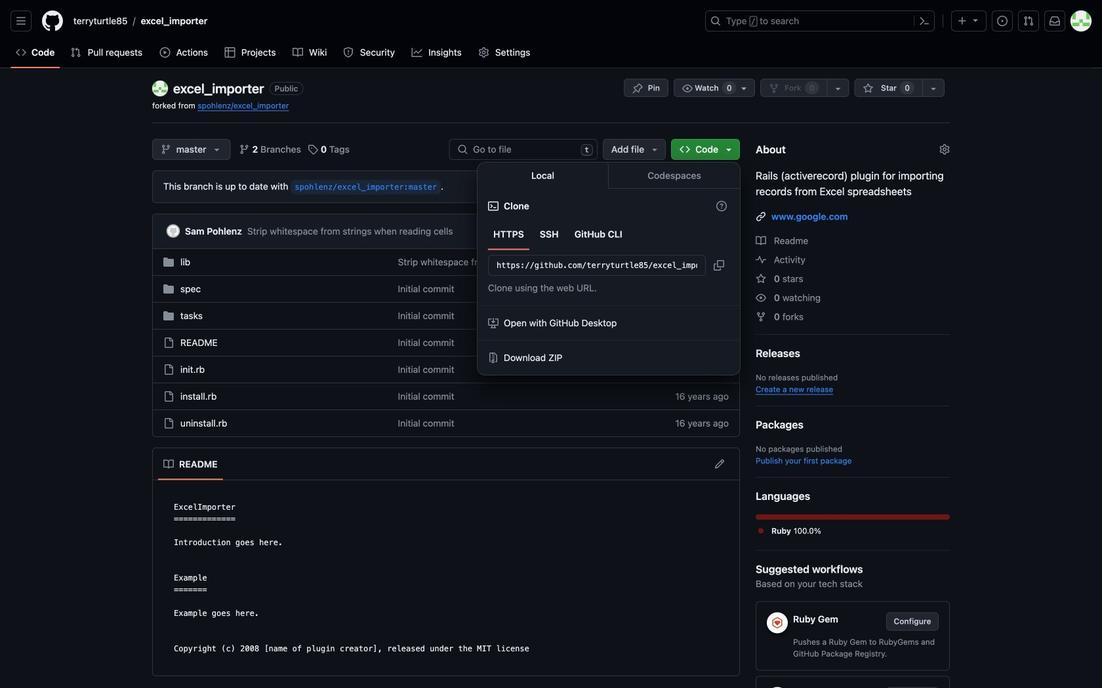 Task type: describe. For each thing, give the bounding box(es) containing it.
1 horizontal spatial repo forked image
[[769, 83, 779, 94]]

1 vertical spatial git pull request image
[[70, 47, 81, 58]]

triangle down image right plus icon
[[970, 15, 981, 25]]

play image
[[160, 47, 170, 58]]

triangle down image left code icon at right
[[650, 144, 660, 155]]

homepage image
[[42, 10, 63, 31]]

directory image
[[163, 257, 174, 268]]

author image
[[167, 225, 180, 238]]

0 users starred this repository element
[[900, 81, 915, 94]]

gear image
[[479, 47, 489, 58]]

pin this repository to your profile image
[[632, 83, 643, 94]]

1 git branch image from the left
[[161, 144, 171, 155]]

2 git branch image from the left
[[239, 144, 250, 155]]

code image
[[16, 47, 26, 58]]

desktop download image
[[488, 318, 499, 329]]

tag image
[[308, 144, 318, 155]]

graph image
[[412, 47, 422, 58]]

eye image
[[682, 83, 693, 94]]

notifications image
[[1050, 16, 1060, 26]]

1 menu from the top
[[478, 163, 740, 375]]

star image
[[756, 274, 766, 284]]

Go to file text field
[[473, 140, 576, 159]]

1 vertical spatial book image
[[163, 460, 174, 470]]

1 horizontal spatial git pull request image
[[1024, 16, 1034, 26]]

2 directory image from the top
[[163, 311, 174, 322]]

owner avatar image
[[152, 81, 168, 96]]

plus image
[[957, 16, 968, 26]]

ruby gem logo image
[[773, 618, 782, 629]]

ruby 100.0 element
[[756, 515, 950, 520]]

dot fill image
[[756, 526, 766, 537]]



Task type: vqa. For each thing, say whether or not it's contained in the screenshot.
the leftmost HOMEPAGE icon
no



Task type: locate. For each thing, give the bounding box(es) containing it.
list up 'https://github.com/terryturtle85/excel_importer.git' text box
[[488, 224, 628, 245]]

0 vertical spatial list
[[68, 10, 697, 31]]

0 horizontal spatial git pull request image
[[70, 47, 81, 58]]

1 vertical spatial repo forked image
[[756, 312, 766, 322]]

star image
[[863, 83, 874, 94]]

command palette image
[[919, 16, 930, 26]]

edit file image
[[715, 459, 725, 470]]

0 vertical spatial git pull request image
[[1024, 16, 1034, 26]]

triangle down image left sync 'image'
[[623, 182, 633, 192]]

repo forked image
[[769, 83, 779, 94], [756, 312, 766, 322]]

0 horizontal spatial git branch image
[[161, 144, 171, 155]]

link image
[[756, 212, 766, 222]]

edit repository metadata image
[[940, 144, 950, 155]]

1 horizontal spatial git branch image
[[239, 144, 250, 155]]

table image
[[225, 47, 235, 58]]

2 menu from the top
[[478, 306, 740, 375]]

0 horizontal spatial repo forked image
[[756, 312, 766, 322]]

add this repository to a list image
[[928, 83, 939, 94]]

git branch image left triangle down image
[[161, 144, 171, 155]]

1 directory image from the top
[[163, 284, 174, 295]]

copy url to clipboard image
[[714, 260, 724, 271]]

triangle down image
[[970, 15, 981, 25], [650, 144, 660, 155], [724, 144, 734, 155], [623, 182, 633, 192], [718, 182, 728, 192]]

search image
[[457, 144, 468, 155]]

menu
[[478, 163, 740, 375], [478, 306, 740, 375]]

1 vertical spatial list
[[488, 224, 628, 245]]

repo forked image down eye image
[[756, 312, 766, 322]]

repo forked image left see your forks of this repository image
[[769, 83, 779, 94]]

list
[[68, 10, 697, 31], [488, 224, 628, 245]]

list up graph "icon"
[[68, 10, 697, 31]]

pulse image
[[756, 255, 766, 265]]

triangle down image up sc 9kayk9 0 icon
[[718, 182, 728, 192]]

1 horizontal spatial book image
[[293, 47, 303, 58]]

book image
[[756, 236, 766, 246]]

issue opened image
[[997, 16, 1008, 26]]

sc 9kayk9 0 image
[[488, 201, 499, 212]]

https://github.com/terryturtle85/excel_importer.git text field
[[488, 255, 706, 276]]

list inside menu
[[488, 224, 628, 245]]

sync image
[[656, 182, 666, 192]]

file zip image
[[488, 353, 499, 364]]

shield image
[[343, 47, 354, 58]]

git pull request image right the issue opened "image" in the top right of the page
[[1024, 16, 1034, 26]]

sc 9kayk9 0 image
[[717, 201, 727, 212]]

1 vertical spatial directory image
[[163, 311, 174, 322]]

eye image
[[756, 293, 766, 303]]

see your forks of this repository image
[[833, 83, 844, 94]]

code image
[[680, 144, 690, 155]]

0 vertical spatial repo forked image
[[769, 83, 779, 94]]

0 horizontal spatial book image
[[163, 460, 174, 470]]

triangle down image right code icon at right
[[724, 144, 734, 155]]

0 vertical spatial directory image
[[163, 284, 174, 295]]

git pull request image
[[1024, 16, 1034, 26], [70, 47, 81, 58]]

triangle down image
[[212, 144, 222, 155]]

git branch image
[[161, 144, 171, 155], [239, 144, 250, 155]]

0 vertical spatial book image
[[293, 47, 303, 58]]

menu item
[[478, 306, 740, 341]]

directory image
[[163, 284, 174, 295], [163, 311, 174, 322]]

book image
[[293, 47, 303, 58], [163, 460, 174, 470]]

git pull request image right code image
[[70, 47, 81, 58]]

git branch image right triangle down image
[[239, 144, 250, 155]]

tab list
[[478, 163, 740, 189]]



